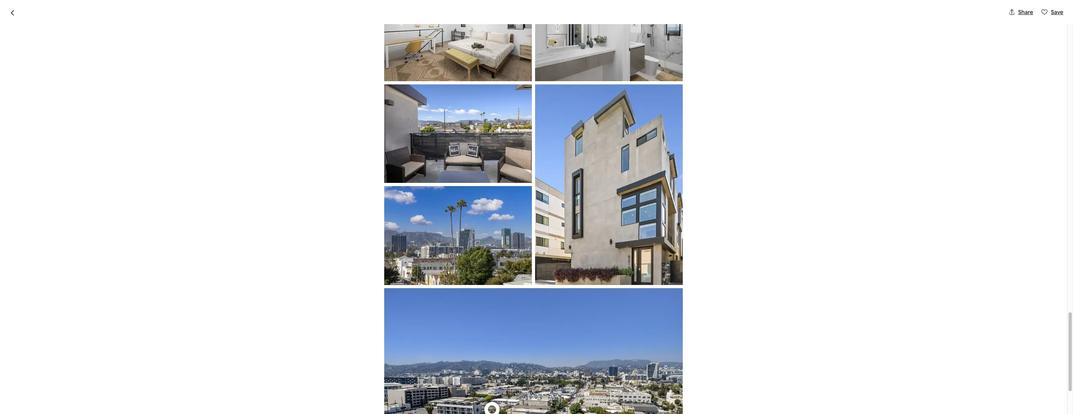 Task type: vqa. For each thing, say whether or not it's contained in the screenshot.
Cliff,
no



Task type: describe. For each thing, give the bounding box(es) containing it.
reserve
[[672, 400, 696, 408]]

superhost for charm
[[371, 58, 397, 66]]

open living area with gourmet kitchen image
[[537, 191, 646, 299]]

check
[[334, 368, 351, 375]]

$311
[[619, 322, 637, 334]]

zahra is a superhost superhosts are experienced, highly rated hosts.
[[334, 385, 457, 402]]

superhosts
[[334, 395, 363, 402]]

west
[[405, 58, 419, 66]]

the living room is on the second floor, right above a privtetwo car garage. image
[[650, 191, 759, 299]]

share button
[[1006, 5, 1037, 19]]

modern hollywood charm superhost · west hollywood, california, united states
[[308, 41, 516, 67]]

save button
[[1038, 5, 1067, 19]]

hosted
[[360, 312, 390, 323]]

home
[[335, 312, 358, 323]]

$311 night
[[619, 322, 654, 334]]

california,
[[452, 58, 478, 66]]

1/17/2024 button
[[619, 343, 749, 365]]

living room on the second floor image
[[308, 76, 534, 299]]

1/17/2024
[[624, 353, 649, 361]]

modern hollywood charm image 4 image
[[650, 76, 759, 188]]

open living area with gourmet kitchen on the second floor image
[[537, 76, 646, 188]]

· inside entire home hosted by zahra 3 beds · 3.5 baths
[[399, 326, 400, 334]]

by zahra
[[392, 312, 428, 323]]

united
[[480, 58, 498, 66]]

3
[[378, 326, 381, 334]]

save
[[1051, 8, 1064, 16]]

with
[[380, 368, 391, 375]]

are
[[365, 395, 373, 402]]

night
[[639, 325, 654, 333]]

share
[[1018, 8, 1033, 16]]

highly
[[409, 395, 424, 402]]



Task type: locate. For each thing, give the bounding box(es) containing it.
superhost inside the zahra is a superhost superhosts are experienced, highly rated hosts.
[[364, 385, 395, 393]]

hollywood,
[[420, 58, 450, 66]]

experienced,
[[374, 395, 408, 402]]

modern
[[308, 41, 346, 55]]

· inside modern hollywood charm superhost · west hollywood, california, united states
[[401, 58, 402, 67]]

west hollywood, california, united states button
[[405, 57, 516, 67]]

3.5
[[402, 326, 410, 334]]

0 vertical spatial superhost
[[371, 58, 397, 66]]

charm
[[404, 41, 437, 55]]

· left 'west'
[[401, 58, 402, 67]]

superhost up are at the bottom
[[364, 385, 395, 393]]

dialog containing share
[[0, 0, 1073, 415]]

1 vertical spatial ·
[[399, 326, 400, 334]]

superhost inside modern hollywood charm superhost · west hollywood, california, united states
[[371, 58, 397, 66]]

patio is located on the 4th floor in the master bedroom. image
[[384, 84, 532, 183], [384, 84, 532, 183]]

yourself
[[352, 368, 373, 375]]

entire home hosted by zahra 3 beds · 3.5 baths
[[308, 312, 428, 334]]

1 vertical spatial superhost
[[364, 385, 395, 393]]

master bedroom bathroom image
[[535, 0, 683, 81], [535, 0, 683, 81]]

superhost for a
[[364, 385, 395, 393]]

a
[[359, 385, 362, 393]]

in
[[374, 368, 378, 375]]

beds
[[383, 326, 397, 334]]

baths
[[412, 326, 428, 334]]

dialog
[[0, 0, 1073, 415]]

superhost
[[371, 58, 397, 66], [364, 385, 395, 393]]

· left 3.5
[[399, 326, 400, 334]]

listing image 17 image
[[384, 186, 532, 285], [384, 186, 532, 285]]

smartlock.
[[402, 368, 429, 375]]

check yourself in with the smartlock.
[[334, 368, 429, 375]]

is
[[353, 385, 357, 393]]

hosts.
[[441, 395, 457, 402]]

the
[[392, 368, 401, 375]]

zahra is a superhost. learn more about zahra. image
[[549, 312, 571, 335], [549, 312, 571, 335]]

0 vertical spatial ·
[[401, 58, 402, 67]]

entire
[[308, 312, 333, 323]]

zahra
[[334, 385, 351, 393]]

listing image 18 image
[[535, 84, 683, 285], [535, 84, 683, 285]]

hollywood
[[349, 41, 402, 55]]

master bedroom is located on the 4th floor. the master bedroom has an amazing view of hollywood sign, and it comes with patio. image
[[384, 0, 532, 81], [384, 0, 532, 81]]

·
[[401, 58, 402, 67], [399, 326, 400, 334]]

rated
[[426, 395, 440, 402]]

None search field
[[463, 6, 605, 26]]

0 horizontal spatial ·
[[399, 326, 400, 334]]

states
[[499, 58, 516, 66]]

reserve button
[[619, 394, 749, 414]]

1 horizontal spatial ·
[[401, 58, 402, 67]]

superhost down hollywood
[[371, 58, 397, 66]]

listing image 19 image
[[384, 289, 683, 415], [384, 289, 683, 415]]



